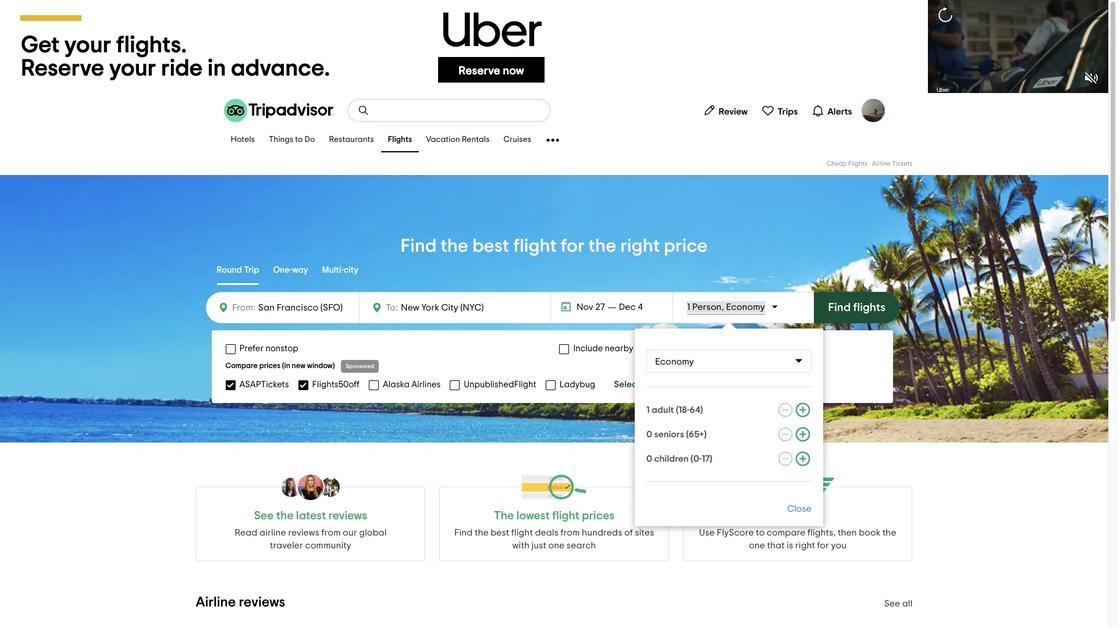 Task type: vqa. For each thing, say whether or not it's contained in the screenshot.
Tours
no



Task type: locate. For each thing, give the bounding box(es) containing it.
from:
[[232, 303, 256, 313]]

economy down airports
[[656, 357, 694, 367]]

city
[[344, 266, 359, 275]]

0 left seniors
[[647, 430, 653, 440]]

hotels link
[[224, 128, 262, 153]]

1 vertical spatial right
[[796, 541, 816, 551]]

0 horizontal spatial see
[[254, 511, 274, 522]]

the for see the latest reviews
[[276, 511, 294, 522]]

flight up with
[[512, 529, 533, 538]]

0 horizontal spatial right
[[621, 237, 660, 256]]

flyscore up one
[[717, 529, 754, 538]]

right left price
[[621, 237, 660, 256]]

include
[[574, 345, 603, 353]]

find inside find the best flight deals from hundreds of sites with just one search
[[454, 529, 473, 538]]

0 seniors (65+)
[[647, 430, 707, 440]]

deals
[[535, 529, 559, 538]]

1 horizontal spatial flyscore
[[776, 511, 821, 522]]

see all
[[885, 600, 913, 609]]

2 0 from the top
[[647, 455, 653, 464]]

compare
[[767, 529, 806, 538]]

0 for 0 seniors (65+)
[[647, 430, 653, 440]]

dec 4
[[619, 303, 643, 312]]

right right 'is'
[[796, 541, 816, 551]]

1 vertical spatial 0
[[647, 455, 653, 464]]

1 vertical spatial to
[[756, 529, 765, 538]]

flyscore up compare
[[776, 511, 821, 522]]

1 left 'person'
[[688, 303, 691, 312]]

the
[[441, 237, 469, 256], [589, 237, 617, 256], [276, 511, 294, 522], [475, 529, 489, 538], [883, 529, 897, 538]]

1 vertical spatial flights
[[849, 161, 868, 167]]

1 horizontal spatial see
[[885, 600, 901, 609]]

to:
[[386, 303, 398, 313]]

0 children (0-17)
[[647, 455, 713, 464]]

reviews inside read airline reviews from our global traveler community
[[288, 529, 320, 538]]

0 horizontal spatial flights
[[388, 136, 412, 144]]

2 vertical spatial find
[[454, 529, 473, 538]]

0 vertical spatial reviews
[[329, 511, 367, 522]]

1 horizontal spatial reviews
[[288, 529, 320, 538]]

0 vertical spatial best
[[473, 237, 510, 256]]

flight
[[514, 237, 557, 256], [512, 529, 533, 538]]

1 vertical spatial airline
[[196, 596, 236, 610]]

rentals
[[462, 136, 490, 144]]

1 left adult
[[647, 406, 650, 415]]

right
[[621, 237, 660, 256], [796, 541, 816, 551]]

1 vertical spatial best
[[491, 529, 510, 538]]

best for deals
[[491, 529, 510, 538]]

-
[[870, 161, 871, 167]]

flight inside find the best flight deals from hundreds of sites with just one search
[[512, 529, 533, 538]]

trip
[[244, 266, 259, 275]]

1 vertical spatial find
[[829, 302, 851, 314]]

airline
[[873, 161, 891, 167], [196, 596, 236, 610]]

best for for
[[473, 237, 510, 256]]

0 vertical spatial to
[[295, 136, 303, 144]]

1 horizontal spatial all
[[903, 600, 913, 609]]

things to do
[[269, 136, 315, 144]]

new
[[292, 363, 306, 370]]

alaska
[[383, 380, 410, 389]]

to
[[295, 136, 303, 144], [756, 529, 765, 538]]

that
[[768, 541, 785, 551]]

advertisement region
[[0, 0, 1109, 93]]

0 vertical spatial right
[[621, 237, 660, 256]]

search image
[[358, 105, 369, 116]]

1 horizontal spatial flights
[[849, 161, 868, 167]]

1 horizontal spatial from
[[561, 529, 580, 538]]

(18-
[[676, 406, 690, 415]]

1 vertical spatial reviews
[[288, 529, 320, 538]]

all for see all
[[903, 600, 913, 609]]

1 vertical spatial economy
[[656, 357, 694, 367]]

vacation rentals link
[[419, 128, 497, 153]]

1 horizontal spatial find
[[454, 529, 473, 538]]

0 horizontal spatial all
[[643, 380, 653, 389]]

0 vertical spatial 1
[[688, 303, 691, 312]]

0 vertical spatial economy
[[727, 303, 765, 312]]

0 horizontal spatial find
[[401, 237, 437, 256]]

one
[[749, 541, 766, 551]]

0 vertical spatial flight
[[514, 237, 557, 256]]

flights
[[388, 136, 412, 144], [849, 161, 868, 167]]

alaska airlines
[[383, 380, 441, 389]]

see for see the latest reviews
[[254, 511, 274, 522]]

flights50off
[[312, 380, 360, 389]]

the inside find the best flight deals from hundreds of sites with just one search
[[475, 529, 489, 538]]

cheap flights - airline tickets
[[827, 161, 913, 167]]

prefer nonstop
[[240, 345, 299, 353]]

1 vertical spatial 1
[[647, 406, 650, 415]]

to left do
[[295, 136, 303, 144]]

flights left vacation
[[388, 136, 412, 144]]

profile picture image
[[862, 99, 885, 122]]

the for find the best flight for the right price
[[441, 237, 469, 256]]

flight for deals
[[512, 529, 533, 538]]

0 vertical spatial all
[[643, 380, 653, 389]]

To where? text field
[[398, 300, 505, 316]]

0 vertical spatial see
[[254, 511, 274, 522]]

0 vertical spatial 0
[[647, 430, 653, 440]]

use flyscore to compare flights, then book the one that is right for you
[[700, 529, 897, 551]]

1 vertical spatial flyscore
[[717, 529, 754, 538]]

vacation rentals
[[426, 136, 490, 144]]

reviews
[[329, 511, 367, 522], [288, 529, 320, 538], [239, 596, 285, 610]]

all
[[643, 380, 653, 389], [903, 600, 913, 609]]

find flights
[[829, 302, 886, 314]]

sites
[[635, 529, 655, 538]]

0 horizontal spatial reviews
[[239, 596, 285, 610]]

0 horizontal spatial to
[[295, 136, 303, 144]]

1 adult (18-64)
[[647, 406, 704, 415]]

0 horizontal spatial 1
[[647, 406, 650, 415]]

find inside button
[[829, 302, 851, 314]]

0 vertical spatial flights
[[388, 136, 412, 144]]

economy
[[727, 303, 765, 312], [656, 357, 694, 367]]

1 vertical spatial all
[[903, 600, 913, 609]]

restaurants link
[[322, 128, 381, 153]]

0 horizontal spatial from
[[322, 529, 341, 538]]

1 vertical spatial flight
[[512, 529, 533, 538]]

1 from from the left
[[322, 529, 341, 538]]

do
[[305, 136, 315, 144]]

from up one search
[[561, 529, 580, 538]]

1 horizontal spatial right
[[796, 541, 816, 551]]

None search field
[[348, 100, 550, 121]]

2 horizontal spatial find
[[829, 302, 851, 314]]

0 vertical spatial find
[[401, 237, 437, 256]]

1 0 from the top
[[647, 430, 653, 440]]

flights
[[854, 302, 886, 314]]

all for select all
[[643, 380, 653, 389]]

0 left children
[[647, 455, 653, 464]]

2 horizontal spatial reviews
[[329, 511, 367, 522]]

0
[[647, 430, 653, 440], [647, 455, 653, 464]]

0 vertical spatial flyscore
[[776, 511, 821, 522]]

find
[[401, 237, 437, 256], [829, 302, 851, 314], [454, 529, 473, 538]]

flight left for
[[514, 237, 557, 256]]

seniors
[[655, 430, 685, 440]]

0 for 0 children (0-17)
[[647, 455, 653, 464]]

best inside find the best flight deals from hundreds of sites with just one search
[[491, 529, 510, 538]]

2 vertical spatial reviews
[[239, 596, 285, 610]]

flights link
[[381, 128, 419, 153]]

4
[[638, 303, 643, 312]]

nov 27
[[577, 303, 605, 312]]

,
[[722, 303, 724, 312]]

economy right ,
[[727, 303, 765, 312]]

dec
[[619, 303, 636, 312]]

flyscore inside "use flyscore to compare flights, then book the one that is right for you"
[[717, 529, 754, 538]]

1 vertical spatial see
[[885, 600, 901, 609]]

0 vertical spatial airline
[[873, 161, 891, 167]]

1
[[688, 303, 691, 312], [647, 406, 650, 415]]

1 horizontal spatial to
[[756, 529, 765, 538]]

alerts link
[[808, 99, 857, 122]]

book
[[859, 529, 881, 538]]

2 from from the left
[[561, 529, 580, 538]]

find for find flights
[[829, 302, 851, 314]]

flights left -
[[849, 161, 868, 167]]

nearby
[[605, 345, 634, 353]]

1 horizontal spatial airline
[[873, 161, 891, 167]]

to up one
[[756, 529, 765, 538]]

things
[[269, 136, 294, 144]]

find for find the best flight deals from hundreds of sites with just one search
[[454, 529, 473, 538]]

0 horizontal spatial flyscore
[[717, 529, 754, 538]]

0 horizontal spatial economy
[[656, 357, 694, 367]]

the inside "use flyscore to compare flights, then book the one that is right for you"
[[883, 529, 897, 538]]

tripadvisor image
[[224, 99, 333, 122]]

alerts
[[828, 107, 853, 116]]

price
[[664, 237, 708, 256]]

1 horizontal spatial 1
[[688, 303, 691, 312]]

from left our
[[322, 529, 341, 538]]



Task type: describe. For each thing, give the bounding box(es) containing it.
select all
[[614, 380, 653, 389]]

right inside "use flyscore to compare flights, then book the one that is right for you"
[[796, 541, 816, 551]]

the lowest flight prices
[[494, 511, 615, 522]]

review link
[[699, 99, 753, 122]]

traveler community
[[270, 541, 351, 551]]

ladybug
[[560, 380, 596, 389]]

prefer
[[240, 345, 264, 353]]

airline reviews link
[[196, 596, 285, 610]]

select
[[614, 380, 641, 389]]

with
[[513, 541, 530, 551]]

use
[[700, 529, 715, 538]]

airports
[[636, 345, 668, 353]]

0 horizontal spatial airline
[[196, 596, 236, 610]]

nonstop
[[266, 345, 299, 353]]

lowest
[[517, 511, 550, 522]]

From where? text field
[[256, 300, 352, 316]]

global
[[359, 529, 387, 538]]

one-way
[[273, 266, 308, 275]]

(65+)
[[687, 430, 707, 440]]

(in
[[282, 363, 290, 370]]

unpublishedflight
[[464, 380, 537, 389]]

cruises link
[[497, 128, 539, 153]]

see for see all
[[885, 600, 901, 609]]

review
[[719, 107, 748, 116]]

one search
[[549, 541, 596, 551]]

to inside "use flyscore to compare flights, then book the one that is right for you"
[[756, 529, 765, 538]]

round trip link
[[217, 257, 259, 285]]

multi-city link
[[322, 257, 359, 285]]

from inside find the best flight deals from hundreds of sites with just one search
[[561, 529, 580, 538]]

1 for 1 person , economy
[[688, 303, 691, 312]]

our
[[343, 529, 357, 538]]

the
[[494, 511, 514, 522]]

find the best flight deals from hundreds of sites with just one search
[[454, 529, 655, 551]]

multi-
[[322, 266, 344, 275]]

see all link
[[885, 600, 913, 609]]

hundreds
[[582, 529, 623, 538]]

one-
[[273, 266, 292, 275]]

for you
[[818, 541, 847, 551]]

children
[[655, 455, 689, 464]]

see the latest reviews
[[254, 511, 367, 522]]

restaurants
[[329, 136, 374, 144]]

1 person , economy
[[688, 303, 765, 312]]

find for find the best flight for the right price
[[401, 237, 437, 256]]

just
[[532, 541, 547, 551]]

vacation
[[426, 136, 460, 144]]

round
[[217, 266, 242, 275]]

read airline reviews from our global traveler community
[[235, 529, 387, 551]]

compare
[[226, 363, 258, 370]]

compare prices (in new window)
[[226, 363, 335, 370]]

nov
[[577, 303, 594, 312]]

for
[[561, 237, 585, 256]]

asaptickets
[[240, 380, 289, 389]]

to inside "things to do" link
[[295, 136, 303, 144]]

trips link
[[758, 99, 803, 122]]

latest
[[296, 511, 326, 522]]

flights,
[[808, 529, 836, 538]]

1 for 1 adult (18-64)
[[647, 406, 650, 415]]

flight for for
[[514, 237, 557, 256]]

find flights button
[[814, 292, 901, 324]]

read
[[235, 529, 258, 538]]

the for find the best flight deals from hundreds of sites with just one search
[[475, 529, 489, 538]]

64)
[[690, 406, 704, 415]]

tickets
[[893, 161, 913, 167]]

hotels
[[231, 136, 255, 144]]

17)
[[702, 455, 713, 464]]

person
[[693, 303, 722, 312]]

1 horizontal spatial economy
[[727, 303, 765, 312]]

prices
[[259, 363, 281, 370]]

include nearby airports
[[574, 345, 668, 353]]

(0-
[[691, 455, 702, 464]]

cruises
[[504, 136, 532, 144]]

adult
[[652, 406, 674, 415]]

from inside read airline reviews from our global traveler community
[[322, 529, 341, 538]]

is
[[787, 541, 794, 551]]

multi-city
[[322, 266, 359, 275]]

things to do link
[[262, 128, 322, 153]]

one-way link
[[273, 257, 308, 285]]

airlines
[[412, 380, 441, 389]]

find the best flight for the right price
[[401, 237, 708, 256]]

close
[[788, 505, 812, 514]]

of
[[625, 529, 633, 538]]



